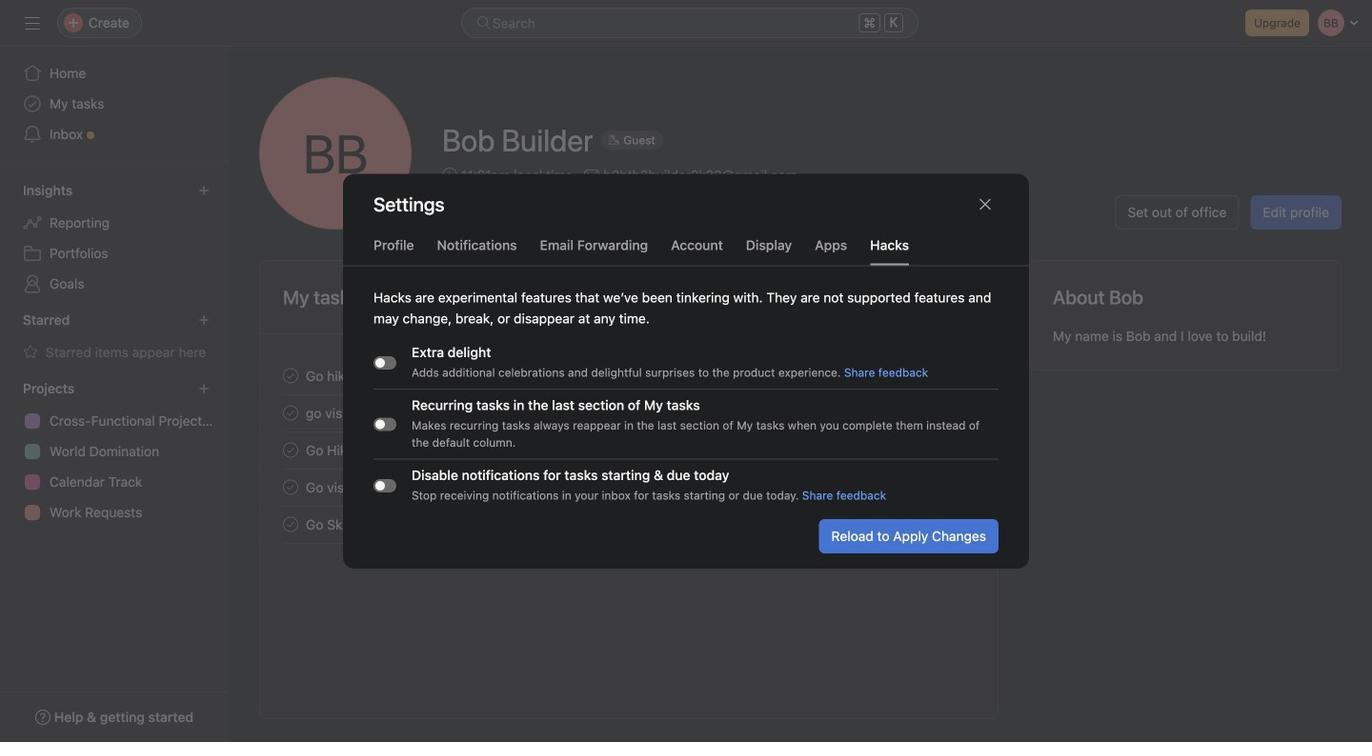 Task type: describe. For each thing, give the bounding box(es) containing it.
projects element
[[0, 372, 229, 532]]

1 mark complete image from the top
[[279, 365, 302, 387]]

1 mark complete image from the top
[[279, 402, 302, 425]]

mark complete checkbox for 1st list item from the bottom
[[279, 513, 302, 536]]

4 list item from the top
[[260, 506, 998, 543]]

insights element
[[0, 173, 229, 303]]

close this dialog image
[[978, 197, 993, 212]]

2 list item from the top
[[260, 395, 998, 432]]

2 switch from the top
[[374, 417, 397, 431]]

mark complete checkbox for second list item from the top
[[279, 402, 302, 425]]

mark complete checkbox for fourth list item from the bottom
[[279, 365, 302, 387]]

1 list item from the top
[[260, 357, 998, 395]]

hide sidebar image
[[25, 15, 40, 31]]

4 mark complete checkbox from the top
[[279, 476, 302, 499]]

global element
[[0, 47, 229, 161]]



Task type: locate. For each thing, give the bounding box(es) containing it.
mark complete image
[[279, 365, 302, 387], [279, 513, 302, 536]]

3 mark complete image from the top
[[279, 476, 302, 499]]

2 mark complete checkbox from the top
[[279, 402, 302, 425]]

1 switch from the top
[[374, 356, 397, 369]]

0 vertical spatial switch
[[374, 356, 397, 369]]

2 vertical spatial mark complete image
[[279, 476, 302, 499]]

2 mark complete image from the top
[[279, 513, 302, 536]]

0 vertical spatial mark complete image
[[279, 402, 302, 425]]

3 mark complete checkbox from the top
[[279, 439, 302, 462]]

starred element
[[0, 303, 229, 372]]

1 vertical spatial mark complete image
[[279, 513, 302, 536]]

mark complete image
[[279, 402, 302, 425], [279, 439, 302, 462], [279, 476, 302, 499]]

settings tab list
[[343, 235, 1029, 266]]

3 switch from the top
[[374, 479, 397, 492]]

1 mark complete checkbox from the top
[[279, 365, 302, 387]]

1 vertical spatial switch
[[374, 417, 397, 431]]

2 vertical spatial switch
[[374, 479, 397, 492]]

dialog
[[343, 174, 1029, 569]]

1 vertical spatial mark complete image
[[279, 439, 302, 462]]

5 mark complete checkbox from the top
[[279, 513, 302, 536]]

list item
[[260, 357, 998, 395], [260, 395, 998, 432], [260, 432, 998, 469], [260, 506, 998, 543]]

switch
[[374, 356, 397, 369], [374, 417, 397, 431], [374, 479, 397, 492]]

0 vertical spatial mark complete image
[[279, 365, 302, 387]]

2 mark complete image from the top
[[279, 439, 302, 462]]

Mark complete checkbox
[[279, 365, 302, 387], [279, 402, 302, 425], [279, 439, 302, 462], [279, 476, 302, 499], [279, 513, 302, 536]]

3 list item from the top
[[260, 432, 998, 469]]

mark complete checkbox for 2nd list item from the bottom
[[279, 439, 302, 462]]



Task type: vqa. For each thing, say whether or not it's contained in the screenshot.
the top work
no



